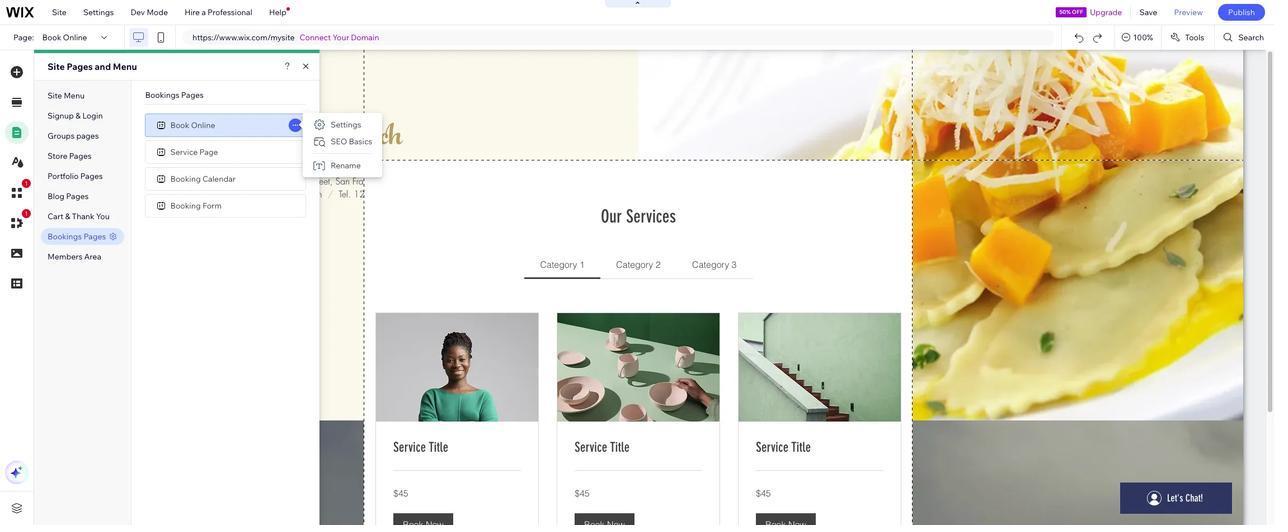Task type: locate. For each thing, give the bounding box(es) containing it.
online up site pages and menu
[[63, 32, 87, 43]]

search
[[1239, 32, 1264, 43]]

groups pages
[[48, 131, 99, 141]]

https://www.wix.com/mysite
[[193, 32, 295, 43]]

you
[[96, 212, 110, 222]]

save button
[[1131, 0, 1166, 25]]

https://www.wix.com/mysite connect your domain
[[193, 32, 379, 43]]

cart & thank you
[[48, 212, 110, 222]]

bookings
[[145, 90, 180, 100], [48, 232, 82, 242]]

0 vertical spatial booking
[[170, 174, 201, 184]]

blog pages
[[48, 191, 89, 201]]

professional
[[208, 7, 252, 17]]

&
[[76, 111, 81, 121], [65, 212, 70, 222]]

1 vertical spatial book
[[170, 120, 189, 130]]

groups
[[48, 131, 75, 141]]

1 vertical spatial &
[[65, 212, 70, 222]]

1 vertical spatial menu
[[64, 91, 85, 101]]

2 vertical spatial site
[[48, 91, 62, 101]]

booking
[[170, 174, 201, 184], [170, 201, 201, 211]]

0 horizontal spatial bookings
[[48, 232, 82, 242]]

settings up seo basics
[[331, 120, 361, 130]]

50%
[[1060, 8, 1071, 16]]

0 vertical spatial book online
[[42, 32, 87, 43]]

mode
[[147, 7, 168, 17]]

booking down service
[[170, 174, 201, 184]]

online
[[63, 32, 87, 43], [191, 120, 215, 130]]

book online
[[42, 32, 87, 43], [170, 120, 215, 130]]

2 booking from the top
[[170, 201, 201, 211]]

0 vertical spatial site
[[52, 7, 67, 17]]

0 horizontal spatial bookings pages
[[48, 232, 106, 242]]

50% off
[[1060, 8, 1083, 16]]

online up "page"
[[191, 120, 215, 130]]

booking form
[[170, 201, 222, 211]]

book
[[42, 32, 61, 43], [170, 120, 189, 130]]

seo basics
[[331, 137, 372, 147]]

0 horizontal spatial online
[[63, 32, 87, 43]]

pages
[[76, 131, 99, 141]]

0 vertical spatial bookings pages
[[145, 90, 204, 100]]

settings left dev
[[83, 7, 114, 17]]

blog
[[48, 191, 64, 201]]

menu right and
[[113, 61, 137, 72]]

100%
[[1134, 32, 1154, 43]]

0 vertical spatial online
[[63, 32, 87, 43]]

0 vertical spatial bookings
[[145, 90, 180, 100]]

hire
[[185, 7, 200, 17]]

dev mode
[[131, 7, 168, 17]]

1 vertical spatial site
[[48, 61, 65, 72]]

0 horizontal spatial settings
[[83, 7, 114, 17]]

bookings pages
[[145, 90, 204, 100], [48, 232, 106, 242]]

publish
[[1229, 7, 1255, 17]]

settings
[[83, 7, 114, 17], [331, 120, 361, 130]]

0 horizontal spatial &
[[65, 212, 70, 222]]

menu
[[113, 61, 137, 72], [64, 91, 85, 101]]

1 horizontal spatial &
[[76, 111, 81, 121]]

rename
[[331, 161, 361, 171]]

1 horizontal spatial bookings pages
[[145, 90, 204, 100]]

booking left form
[[170, 201, 201, 211]]

signup
[[48, 111, 74, 121]]

area
[[84, 252, 101, 262]]

thank
[[72, 212, 94, 222]]

book up site pages and menu
[[42, 32, 61, 43]]

tools button
[[1162, 25, 1215, 50]]

pages
[[67, 61, 93, 72], [181, 90, 204, 100], [69, 151, 92, 161], [80, 171, 103, 181], [66, 191, 89, 201], [84, 232, 106, 242]]

help
[[269, 7, 286, 17]]

1 vertical spatial booking
[[170, 201, 201, 211]]

seo
[[331, 137, 347, 147]]

service
[[170, 147, 198, 157]]

0 vertical spatial &
[[76, 111, 81, 121]]

& right cart on the top left
[[65, 212, 70, 222]]

book online up service page
[[170, 120, 215, 130]]

form
[[203, 201, 222, 211]]

1 horizontal spatial menu
[[113, 61, 137, 72]]

0 horizontal spatial book
[[42, 32, 61, 43]]

portfolio pages
[[48, 171, 103, 181]]

1 horizontal spatial book online
[[170, 120, 215, 130]]

menu up signup & login in the left top of the page
[[64, 91, 85, 101]]

page
[[200, 147, 218, 157]]

0 horizontal spatial book online
[[42, 32, 87, 43]]

connect
[[300, 32, 331, 43]]

1 horizontal spatial online
[[191, 120, 215, 130]]

site for site pages and menu
[[48, 61, 65, 72]]

book online up site pages and menu
[[42, 32, 87, 43]]

1 horizontal spatial settings
[[331, 120, 361, 130]]

booking for booking calendar
[[170, 174, 201, 184]]

site
[[52, 7, 67, 17], [48, 61, 65, 72], [48, 91, 62, 101]]

1 vertical spatial settings
[[331, 120, 361, 130]]

site pages and menu
[[48, 61, 137, 72]]

and
[[95, 61, 111, 72]]

1 horizontal spatial book
[[170, 120, 189, 130]]

booking calendar
[[170, 174, 236, 184]]

service page
[[170, 147, 218, 157]]

book up service
[[170, 120, 189, 130]]

& left login
[[76, 111, 81, 121]]

1 booking from the top
[[170, 174, 201, 184]]



Task type: describe. For each thing, give the bounding box(es) containing it.
0 vertical spatial menu
[[113, 61, 137, 72]]

hire a professional
[[185, 7, 252, 17]]

search button
[[1215, 25, 1274, 50]]

1 horizontal spatial bookings
[[145, 90, 180, 100]]

basics
[[349, 137, 372, 147]]

0 horizontal spatial menu
[[64, 91, 85, 101]]

members area
[[48, 252, 101, 262]]

off
[[1072, 8, 1083, 16]]

store
[[48, 151, 67, 161]]

site for site menu
[[48, 91, 62, 101]]

cart
[[48, 212, 63, 222]]

signup & login
[[48, 111, 103, 121]]

1 vertical spatial bookings pages
[[48, 232, 106, 242]]

& for signup
[[76, 111, 81, 121]]

100% button
[[1116, 25, 1161, 50]]

preview
[[1174, 7, 1203, 17]]

0 vertical spatial settings
[[83, 7, 114, 17]]

a
[[202, 7, 206, 17]]

save
[[1140, 7, 1158, 17]]

site for site
[[52, 7, 67, 17]]

login
[[82, 111, 103, 121]]

domain
[[351, 32, 379, 43]]

members
[[48, 252, 82, 262]]

site menu
[[48, 91, 85, 101]]

1 vertical spatial book online
[[170, 120, 215, 130]]

upgrade
[[1090, 7, 1122, 17]]

your
[[333, 32, 349, 43]]

preview button
[[1166, 0, 1212, 25]]

0 vertical spatial book
[[42, 32, 61, 43]]

& for cart
[[65, 212, 70, 222]]

1 vertical spatial bookings
[[48, 232, 82, 242]]

portfolio
[[48, 171, 79, 181]]

store pages
[[48, 151, 92, 161]]

tools
[[1185, 32, 1205, 43]]

booking for booking form
[[170, 201, 201, 211]]

1 vertical spatial online
[[191, 120, 215, 130]]

calendar
[[203, 174, 236, 184]]

publish button
[[1218, 4, 1266, 21]]

dev
[[131, 7, 145, 17]]



Task type: vqa. For each thing, say whether or not it's contained in the screenshot.
is in the top of the page
no



